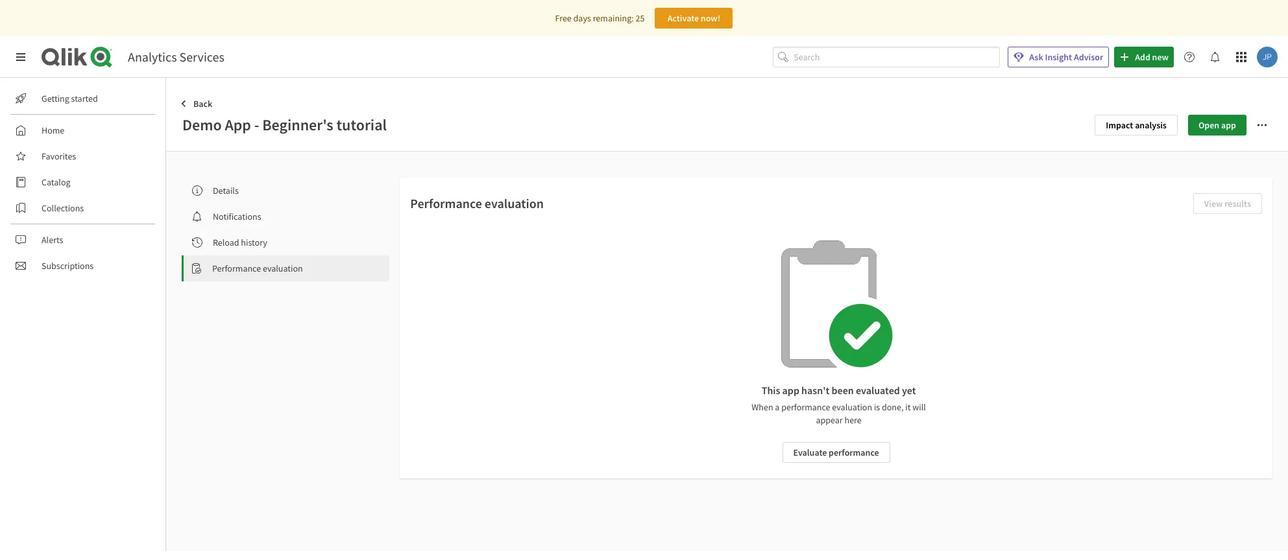 Task type: describe. For each thing, give the bounding box(es) containing it.
free days remaining: 25
[[555, 12, 645, 24]]

performance inside this app hasn't been evaluated yet when a performance evaluation is done, it will appear here
[[782, 402, 831, 413]]

favorites
[[42, 151, 76, 162]]

getting started link
[[10, 88, 156, 109]]

yet
[[902, 384, 916, 397]]

impact
[[1106, 119, 1134, 131]]

navigation pane element
[[0, 83, 166, 282]]

25
[[636, 12, 645, 24]]

1 vertical spatial performance evaluation
[[212, 263, 303, 275]]

0 vertical spatial performance evaluation
[[410, 195, 544, 212]]

it
[[906, 402, 911, 413]]

analysis
[[1135, 119, 1167, 131]]

evaluate performance button
[[783, 443, 890, 463]]

here
[[845, 415, 862, 426]]

open
[[1199, 119, 1220, 131]]

activate now!
[[668, 12, 721, 24]]

activate
[[668, 12, 699, 24]]

demo
[[182, 115, 222, 135]]

ask
[[1030, 51, 1044, 63]]

impact analysis button
[[1095, 115, 1178, 135]]

tutorial
[[337, 115, 387, 135]]

notifications link
[[182, 204, 390, 230]]

evaluate
[[794, 447, 827, 459]]

evaluate performance
[[794, 447, 879, 459]]

back
[[193, 98, 212, 110]]

app for open
[[1222, 119, 1237, 131]]

alerts link
[[10, 230, 156, 251]]

this app hasn't been evaluated yet when a performance evaluation is done, it will appear here
[[752, 384, 926, 426]]

done,
[[882, 402, 904, 413]]

will
[[913, 402, 926, 413]]

beginner's
[[262, 115, 333, 135]]

advisor
[[1074, 51, 1104, 63]]

appear
[[816, 415, 843, 426]]

days
[[574, 12, 591, 24]]

impact analysis
[[1106, 119, 1167, 131]]

collections link
[[10, 198, 156, 219]]

analytics services element
[[128, 49, 224, 65]]

remaining:
[[593, 12, 634, 24]]

been
[[832, 384, 854, 397]]

now!
[[701, 12, 721, 24]]

details
[[213, 185, 239, 197]]

subscriptions link
[[10, 256, 156, 277]]

subscriptions
[[42, 260, 94, 272]]



Task type: locate. For each thing, give the bounding box(es) containing it.
favorites link
[[10, 146, 156, 167]]

Search text field
[[794, 47, 1000, 68]]

0 horizontal spatial performance evaluation
[[212, 263, 303, 275]]

app right open
[[1222, 119, 1237, 131]]

0 horizontal spatial app
[[783, 384, 800, 397]]

getting started
[[42, 93, 98, 105]]

-
[[254, 115, 259, 135]]

this
[[762, 384, 781, 397]]

1 horizontal spatial evaluation
[[485, 195, 544, 212]]

analytics
[[128, 49, 177, 65]]

app right this
[[783, 384, 800, 397]]

0 vertical spatial app
[[1222, 119, 1237, 131]]

performance evaluation
[[410, 195, 544, 212], [212, 263, 303, 275]]

0 horizontal spatial performance
[[212, 263, 261, 275]]

1 vertical spatial evaluation
[[263, 263, 303, 275]]

new
[[1153, 51, 1169, 63]]

0 vertical spatial performance
[[410, 195, 482, 212]]

add
[[1135, 51, 1151, 63]]

close sidebar menu image
[[16, 52, 26, 62]]

details link
[[182, 178, 390, 204]]

alerts
[[42, 234, 63, 246]]

0 horizontal spatial evaluation
[[263, 263, 303, 275]]

2 horizontal spatial evaluation
[[832, 402, 872, 413]]

performance down hasn't
[[782, 402, 831, 413]]

add new
[[1135, 51, 1169, 63]]

1 horizontal spatial performance
[[410, 195, 482, 212]]

app
[[225, 115, 251, 135]]

demo app - beginner's tutorial
[[182, 115, 387, 135]]

collections
[[42, 203, 84, 214]]

app inside button
[[1222, 119, 1237, 131]]

1 vertical spatial performance
[[212, 263, 261, 275]]

ask insight advisor
[[1030, 51, 1104, 63]]

app
[[1222, 119, 1237, 131], [783, 384, 800, 397]]

2 vertical spatial evaluation
[[832, 402, 872, 413]]

notifications
[[213, 211, 261, 223]]

more actions image
[[1257, 120, 1268, 130]]

performance down here
[[829, 447, 879, 459]]

free
[[555, 12, 572, 24]]

reload history link
[[182, 230, 390, 256]]

performance
[[782, 402, 831, 413], [829, 447, 879, 459]]

activate now! link
[[655, 8, 733, 29]]

services
[[179, 49, 224, 65]]

searchbar element
[[773, 47, 1000, 68]]

evaluated
[[856, 384, 900, 397]]

1 horizontal spatial performance evaluation
[[410, 195, 544, 212]]

ask insight advisor button
[[1008, 47, 1109, 68]]

1 vertical spatial app
[[783, 384, 800, 397]]

evaluation inside this app hasn't been evaluated yet when a performance evaluation is done, it will appear here
[[832, 402, 872, 413]]

catalog link
[[10, 172, 156, 193]]

analytics services
[[128, 49, 224, 65]]

open app
[[1199, 119, 1237, 131]]

1 vertical spatial performance
[[829, 447, 879, 459]]

back link
[[177, 93, 218, 114]]

app inside this app hasn't been evaluated yet when a performance evaluation is done, it will appear here
[[783, 384, 800, 397]]

started
[[71, 93, 98, 105]]

0 vertical spatial evaluation
[[485, 195, 544, 212]]

performance inside button
[[829, 447, 879, 459]]

catalog
[[42, 177, 70, 188]]

home
[[42, 125, 64, 136]]

reload
[[213, 237, 239, 249]]

reload history
[[213, 237, 267, 249]]

performance evaluation link
[[184, 256, 390, 282]]

getting
[[42, 93, 69, 105]]

hasn't
[[802, 384, 830, 397]]

open app button
[[1188, 115, 1247, 135]]

demo app - beginner's tutorial button
[[182, 114, 1085, 136], [182, 114, 1085, 136]]

performance
[[410, 195, 482, 212], [212, 263, 261, 275]]

when
[[752, 402, 773, 413]]

a
[[775, 402, 780, 413]]

james peterson image
[[1257, 47, 1278, 68]]

home link
[[10, 120, 156, 141]]

1 horizontal spatial app
[[1222, 119, 1237, 131]]

insight
[[1045, 51, 1072, 63]]

history
[[241, 237, 267, 249]]

add new button
[[1115, 47, 1174, 68]]

is
[[874, 402, 880, 413]]

0 vertical spatial performance
[[782, 402, 831, 413]]

app for this
[[783, 384, 800, 397]]

evaluation
[[485, 195, 544, 212], [263, 263, 303, 275], [832, 402, 872, 413]]



Task type: vqa. For each thing, say whether or not it's contained in the screenshot.
Automation
no



